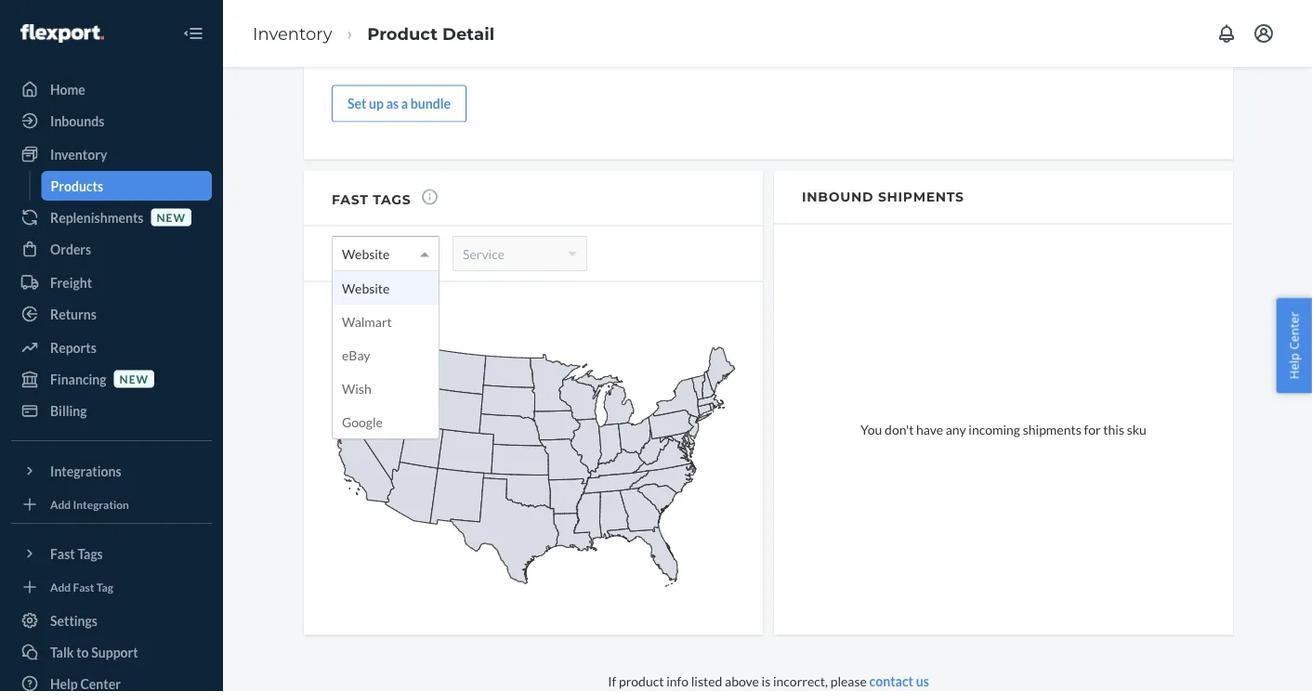 Task type: vqa. For each thing, say whether or not it's contained in the screenshot.
contact us 'button'
yes



Task type: describe. For each thing, give the bounding box(es) containing it.
contact
[[869, 674, 913, 690]]

tag
[[96, 580, 113, 594]]

you don't have any incoming shipments for this sku
[[861, 422, 1147, 438]]

settings
[[50, 613, 98, 629]]

center
[[1286, 312, 1302, 350]]

talk to support button
[[11, 637, 212, 667]]

info
[[666, 674, 689, 690]]

sku
[[1127, 422, 1147, 438]]

detail
[[442, 23, 494, 44]]

product detail
[[367, 23, 494, 44]]

0 vertical spatial fast tags
[[332, 192, 411, 208]]

open notifications image
[[1215, 22, 1238, 45]]

breadcrumbs navigation
[[238, 6, 509, 60]]

help
[[1286, 353, 1302, 379]]

if product info listed above is incorrect, please contact us
[[608, 674, 929, 690]]

inbounds
[[50, 113, 104, 129]]

reports
[[50, 340, 96, 355]]

please
[[831, 674, 867, 690]]

have
[[916, 422, 943, 438]]

any
[[946, 422, 966, 438]]

ebay
[[342, 347, 370, 363]]

a
[[401, 96, 408, 112]]

orders link
[[11, 234, 212, 264]]

don't
[[885, 422, 914, 438]]

new for replenishments
[[157, 210, 186, 224]]

orders
[[50, 241, 91, 257]]

google
[[342, 414, 383, 430]]

products
[[51, 178, 103, 194]]

0 vertical spatial fast
[[332, 192, 368, 208]]

products link
[[41, 171, 212, 201]]

fast inside dropdown button
[[50, 546, 75, 562]]

ebay option
[[333, 339, 439, 372]]

0 vertical spatial website option
[[342, 238, 390, 270]]

if
[[608, 674, 616, 690]]

for
[[1084, 422, 1101, 438]]

inbound
[[802, 189, 874, 205]]

set
[[348, 96, 367, 112]]

up
[[369, 96, 384, 112]]

tags inside dropdown button
[[78, 546, 103, 562]]

integration
[[73, 498, 129, 511]]

above
[[725, 674, 759, 690]]

support
[[91, 644, 138, 660]]

us
[[916, 674, 929, 690]]

talk
[[50, 644, 74, 660]]

add fast tag
[[50, 580, 113, 594]]

service
[[463, 246, 505, 262]]

open account menu image
[[1253, 22, 1275, 45]]

as
[[386, 96, 399, 112]]

incorrect,
[[773, 674, 828, 690]]

settings link
[[11, 606, 212, 636]]

set up as a bundle button
[[332, 85, 467, 122]]

walmart option
[[333, 305, 439, 339]]

walmart
[[342, 314, 392, 330]]

add integration link
[[11, 493, 212, 516]]



Task type: locate. For each thing, give the bounding box(es) containing it.
0 vertical spatial website
[[342, 246, 390, 262]]

1 horizontal spatial fast tags
[[332, 192, 411, 208]]

billing
[[50, 403, 87, 419]]

1 vertical spatial inventory link
[[11, 139, 212, 169]]

0 vertical spatial inventory link
[[253, 23, 332, 44]]

returns link
[[11, 299, 212, 329]]

product
[[367, 23, 438, 44]]

website
[[342, 246, 390, 262], [342, 280, 390, 296]]

1 add from the top
[[50, 498, 71, 511]]

talk to support
[[50, 644, 138, 660]]

inventory link
[[253, 23, 332, 44], [11, 139, 212, 169]]

wish option
[[333, 372, 439, 405]]

1 vertical spatial website
[[342, 280, 390, 296]]

inbounds link
[[11, 106, 212, 136]]

add for add fast tag
[[50, 580, 71, 594]]

set up as a bundle
[[348, 96, 451, 112]]

replenishments
[[50, 210, 144, 225]]

financing
[[50, 371, 106, 387]]

inbound shipments
[[802, 189, 964, 205]]

add fast tag link
[[11, 576, 212, 598]]

shipments
[[1023, 422, 1081, 438]]

incoming
[[969, 422, 1020, 438]]

fast
[[332, 192, 368, 208], [50, 546, 75, 562], [73, 580, 94, 594]]

you
[[861, 422, 882, 438]]

1 vertical spatial tags
[[78, 546, 103, 562]]

inventory
[[253, 23, 332, 44], [50, 146, 107, 162]]

0 horizontal spatial inventory link
[[11, 139, 212, 169]]

home
[[50, 81, 85, 97]]

0 horizontal spatial fast tags
[[50, 546, 103, 562]]

shipments
[[878, 189, 964, 205]]

2 website from the top
[[342, 280, 390, 296]]

0 horizontal spatial new
[[119, 372, 149, 386]]

google option
[[333, 405, 439, 439]]

website option
[[342, 238, 390, 270], [333, 272, 439, 305]]

new
[[157, 210, 186, 224], [119, 372, 149, 386]]

is
[[762, 674, 771, 690]]

fast tags button
[[11, 539, 212, 569]]

new for financing
[[119, 372, 149, 386]]

add up 'settings'
[[50, 580, 71, 594]]

freight link
[[11, 268, 212, 297]]

0 vertical spatial inventory
[[253, 23, 332, 44]]

1 vertical spatial inventory
[[50, 146, 107, 162]]

new down products 'link'
[[157, 210, 186, 224]]

wish
[[342, 381, 371, 397]]

add
[[50, 498, 71, 511], [50, 580, 71, 594]]

flexport logo image
[[20, 24, 104, 43]]

0 vertical spatial tags
[[373, 192, 411, 208]]

1 horizontal spatial new
[[157, 210, 186, 224]]

list box
[[333, 272, 439, 439]]

help center
[[1286, 312, 1302, 379]]

1 horizontal spatial inventory link
[[253, 23, 332, 44]]

home link
[[11, 74, 212, 104]]

billing link
[[11, 396, 212, 426]]

2 vertical spatial fast
[[73, 580, 94, 594]]

0 horizontal spatial tags
[[78, 546, 103, 562]]

1 vertical spatial website option
[[333, 272, 439, 305]]

new down "reports" link
[[119, 372, 149, 386]]

1 vertical spatial new
[[119, 372, 149, 386]]

1 vertical spatial add
[[50, 580, 71, 594]]

None field
[[333, 237, 351, 271]]

add left integration
[[50, 498, 71, 511]]

reports link
[[11, 333, 212, 362]]

returns
[[50, 306, 96, 322]]

close navigation image
[[182, 22, 204, 45]]

add for add integration
[[50, 498, 71, 511]]

this
[[1103, 422, 1124, 438]]

contact us button
[[869, 673, 929, 691]]

freight
[[50, 275, 92, 290]]

1 vertical spatial fast tags
[[50, 546, 103, 562]]

0 horizontal spatial inventory
[[50, 146, 107, 162]]

1 horizontal spatial inventory
[[253, 23, 332, 44]]

integrations
[[50, 463, 121, 479]]

product
[[619, 674, 664, 690]]

help center button
[[1276, 298, 1312, 393]]

1 horizontal spatial tags
[[373, 192, 411, 208]]

integrations button
[[11, 456, 212, 486]]

0 vertical spatial add
[[50, 498, 71, 511]]

bundle
[[411, 96, 451, 112]]

listed
[[691, 674, 722, 690]]

2 add from the top
[[50, 580, 71, 594]]

product detail link
[[367, 23, 494, 44]]

fast tags
[[332, 192, 411, 208], [50, 546, 103, 562]]

1 vertical spatial fast
[[50, 546, 75, 562]]

tags
[[373, 192, 411, 208], [78, 546, 103, 562]]

fast tags inside dropdown button
[[50, 546, 103, 562]]

add integration
[[50, 498, 129, 511]]

1 website from the top
[[342, 246, 390, 262]]

0 vertical spatial new
[[157, 210, 186, 224]]

inventory inside breadcrumbs navigation
[[253, 23, 332, 44]]

to
[[76, 644, 89, 660]]

list box containing website
[[333, 272, 439, 439]]



